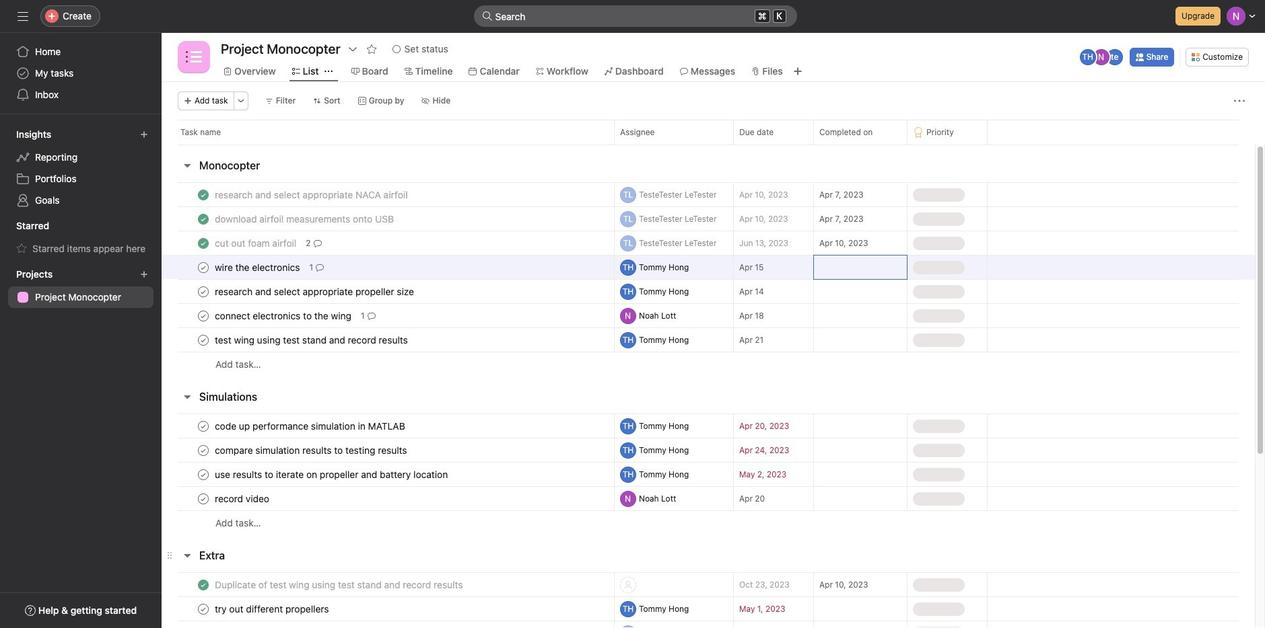 Task type: describe. For each thing, give the bounding box(es) containing it.
task name text field for mark complete checkbox within the 'use results to iterate on propeller and battery location' cell
[[212, 468, 452, 482]]

duplicate of test wing using test stand and record results cell
[[162, 573, 614, 598]]

2 comments image
[[314, 239, 322, 247]]

completed image inside cut out foam airfoil cell
[[195, 235, 211, 252]]

show options image
[[347, 44, 358, 55]]

use different materials for wing (balsa wood?) cell
[[162, 622, 614, 629]]

record video cell
[[162, 487, 614, 512]]

header monocopter tree grid
[[162, 182, 1255, 377]]

task name text field for mark complete option inside the research and select appropriate propeller size cell
[[212, 285, 418, 299]]

completion date for research and select appropriate propeller size cell
[[813, 279, 908, 304]]

hide sidebar image
[[18, 11, 28, 22]]

move tasks between sections image
[[574, 264, 582, 272]]

mark complete image for mark complete checkbox in the connect electronics to the wing cell
[[195, 308, 211, 324]]

cut out foam airfoil cell
[[162, 231, 614, 256]]

task name text field inside duplicate of test wing using test stand and record results cell
[[212, 579, 467, 592]]

mark complete image for mark complete option within wire the electronics cell
[[195, 260, 211, 276]]

1 comment image for wire the electronics cell at the left of the page
[[316, 264, 324, 272]]

completion date for record video cell
[[813, 487, 908, 512]]

list image
[[186, 49, 202, 65]]

completed checkbox for cut out foam airfoil cell
[[195, 235, 211, 252]]

mark complete checkbox for the code up performance simulation in matlab cell
[[195, 419, 211, 435]]

mark complete checkbox for "compare simulation results to testing results" cell
[[195, 443, 211, 459]]

mark complete checkbox for research and select appropriate propeller size cell
[[195, 284, 211, 300]]

more actions image
[[1234, 96, 1245, 106]]

mark complete image for mark complete option within "compare simulation results to testing results" cell
[[195, 443, 211, 459]]

completion date for wire the electronics cell
[[813, 255, 908, 280]]

header simulations tree grid
[[162, 414, 1255, 536]]

compare simulation results to testing results cell
[[162, 438, 614, 463]]

collapse task list for this group image
[[182, 160, 193, 171]]

wire the electronics cell
[[162, 255, 614, 280]]

completion date for connect electronics to the wing cell
[[813, 304, 908, 329]]

task name text field inside research and select appropriate naca airfoil cell
[[212, 188, 412, 202]]

add to starred image
[[366, 44, 377, 55]]

mark complete image for mark complete checkbox within the 'use results to iterate on propeller and battery location' cell
[[195, 467, 211, 483]]

tab actions image
[[324, 67, 332, 75]]

task name text field for mark complete option within wire the electronics cell
[[212, 261, 304, 274]]

mark complete checkbox for record video "cell" on the bottom of the page
[[195, 491, 211, 507]]

Search tasks, projects, and more text field
[[474, 5, 797, 27]]

completed image
[[195, 577, 211, 594]]

mark complete image for mark complete option inside the try out different propellers cell
[[195, 602, 211, 618]]

task name text field for completed checkbox within cut out foam airfoil cell
[[212, 237, 301, 250]]

task name text field for mark complete option within the test wing using test stand and record results cell
[[212, 334, 412, 347]]

research and select appropriate naca airfoil cell
[[162, 182, 614, 207]]

mark complete checkbox for test wing using test stand and record results cell
[[195, 332, 211, 348]]

global element
[[0, 33, 162, 114]]

completed image for task name text box within research and select appropriate naca airfoil cell
[[195, 187, 211, 203]]

test wing using test stand and record results cell
[[162, 328, 614, 353]]

mark complete checkbox for try out different propellers cell
[[195, 602, 211, 618]]

code up performance simulation in matlab cell
[[162, 414, 614, 439]]

task name text field for mark complete checkbox in the connect electronics to the wing cell
[[212, 309, 356, 323]]

1 comment image for connect electronics to the wing cell
[[367, 312, 375, 320]]

1 collapse task list for this group image from the top
[[182, 392, 193, 403]]

completed checkbox for "download airfoil measurements onto usb" cell at the top left of page
[[195, 211, 211, 227]]

completion date for test wing using test stand and record results cell
[[813, 328, 908, 353]]



Task type: locate. For each thing, give the bounding box(es) containing it.
1 comment image inside connect electronics to the wing cell
[[367, 312, 375, 320]]

completion date for use results to iterate on propeller and battery location cell
[[813, 463, 908, 488]]

completed checkbox for task name text box within research and select appropriate naca airfoil cell
[[195, 187, 211, 203]]

1 vertical spatial mark complete checkbox
[[195, 467, 211, 483]]

0 vertical spatial 1 comment image
[[316, 264, 324, 272]]

Task name text field
[[212, 237, 301, 250], [212, 285, 418, 299], [212, 493, 273, 506], [212, 579, 467, 592]]

task name text field inside try out different propellers cell
[[212, 603, 333, 617]]

completed image inside research and select appropriate naca airfoil cell
[[195, 187, 211, 203]]

task name text field for mark complete option within record video "cell"
[[212, 493, 273, 506]]

collapse task list for this group image
[[182, 392, 193, 403], [182, 551, 193, 562]]

starred element
[[0, 214, 162, 263]]

7 mark complete checkbox from the top
[[195, 602, 211, 618]]

task name text field for mark complete option inside the try out different propellers cell
[[212, 603, 333, 617]]

mark complete image inside "compare simulation results to testing results" cell
[[195, 443, 211, 459]]

mark complete image for mark complete option inside the the code up performance simulation in matlab cell
[[195, 419, 211, 435]]

6 mark complete image from the top
[[195, 443, 211, 459]]

more actions image
[[237, 97, 245, 105]]

1 completed image from the top
[[195, 187, 211, 203]]

mark complete checkbox for 'use results to iterate on propeller and battery location' cell
[[195, 467, 211, 483]]

mark complete image
[[195, 260, 211, 276], [195, 284, 211, 300], [195, 308, 211, 324], [195, 332, 211, 348], [195, 419, 211, 435], [195, 443, 211, 459], [195, 467, 211, 483]]

1 completed checkbox from the top
[[195, 211, 211, 227]]

7 task name text field from the top
[[212, 444, 411, 458]]

None field
[[474, 5, 797, 27]]

mark complete image inside try out different propellers cell
[[195, 602, 211, 618]]

task name text field inside test wing using test stand and record results cell
[[212, 334, 412, 347]]

mark complete image inside wire the electronics cell
[[195, 260, 211, 276]]

details image
[[598, 264, 606, 272]]

2 mark complete image from the top
[[195, 284, 211, 300]]

2 task name text field from the top
[[212, 212, 398, 226]]

3 completed image from the top
[[195, 235, 211, 252]]

1 vertical spatial 1 comment image
[[367, 312, 375, 320]]

1 mark complete checkbox from the top
[[195, 260, 211, 276]]

completed image
[[195, 187, 211, 203], [195, 211, 211, 227], [195, 235, 211, 252]]

task name text field inside cut out foam airfoil cell
[[212, 237, 301, 250]]

mark complete checkbox inside 'use results to iterate on propeller and battery location' cell
[[195, 467, 211, 483]]

Mark complete checkbox
[[195, 308, 211, 324], [195, 467, 211, 483]]

5 mark complete image from the top
[[195, 419, 211, 435]]

mark complete image inside research and select appropriate propeller size cell
[[195, 284, 211, 300]]

add tab image
[[792, 66, 803, 77]]

task name text field inside connect electronics to the wing cell
[[212, 309, 356, 323]]

1 vertical spatial mark complete image
[[195, 602, 211, 618]]

1 comment image
[[316, 264, 324, 272], [367, 312, 375, 320]]

completion date for code up performance simulation in matlab cell
[[813, 414, 908, 439]]

connect electronics to the wing cell
[[162, 304, 614, 329]]

mark complete checkbox inside wire the electronics cell
[[195, 260, 211, 276]]

mark complete image inside record video "cell"
[[195, 491, 211, 507]]

task name text field inside "compare simulation results to testing results" cell
[[212, 444, 411, 458]]

7 mark complete image from the top
[[195, 467, 211, 483]]

1 task name text field from the top
[[212, 237, 301, 250]]

2 task name text field from the top
[[212, 285, 418, 299]]

3 mark complete image from the top
[[195, 308, 211, 324]]

completed checkbox inside cut out foam airfoil cell
[[195, 235, 211, 252]]

mark complete checkbox inside test wing using test stand and record results cell
[[195, 332, 211, 348]]

completed checkbox for task name text field inside the duplicate of test wing using test stand and record results cell
[[195, 577, 211, 594]]

0 vertical spatial completed checkbox
[[195, 187, 211, 203]]

0 vertical spatial mark complete image
[[195, 491, 211, 507]]

4 task name text field from the top
[[212, 309, 356, 323]]

task name text field for completed checkbox within the "download airfoil measurements onto usb" cell
[[212, 212, 398, 226]]

mark complete image for mark complete option inside the research and select appropriate propeller size cell
[[195, 284, 211, 300]]

task name text field inside wire the electronics cell
[[212, 261, 304, 274]]

4 mark complete checkbox from the top
[[195, 419, 211, 435]]

task name text field inside 'use results to iterate on propeller and battery location' cell
[[212, 468, 452, 482]]

3 task name text field from the top
[[212, 261, 304, 274]]

2 mark complete checkbox from the top
[[195, 284, 211, 300]]

5 mark complete checkbox from the top
[[195, 443, 211, 459]]

Completed checkbox
[[195, 211, 211, 227], [195, 235, 211, 252]]

1 vertical spatial completed image
[[195, 211, 211, 227]]

1 comment image down 2 comments icon
[[316, 264, 324, 272]]

1 comment image down research and select appropriate propeller size cell
[[367, 312, 375, 320]]

task name text field for mark complete option within "compare simulation results to testing results" cell
[[212, 444, 411, 458]]

completed checkbox inside duplicate of test wing using test stand and record results cell
[[195, 577, 211, 594]]

2 completed checkbox from the top
[[195, 577, 211, 594]]

projects element
[[0, 263, 162, 311]]

Mark complete checkbox
[[195, 260, 211, 276], [195, 284, 211, 300], [195, 332, 211, 348], [195, 419, 211, 435], [195, 443, 211, 459], [195, 491, 211, 507], [195, 602, 211, 618]]

2 completed image from the top
[[195, 211, 211, 227]]

task name text field inside research and select appropriate propeller size cell
[[212, 285, 418, 299]]

9 task name text field from the top
[[212, 603, 333, 617]]

4 mark complete image from the top
[[195, 332, 211, 348]]

mark complete image inside connect electronics to the wing cell
[[195, 308, 211, 324]]

prominent image
[[482, 11, 493, 22]]

2 collapse task list for this group image from the top
[[182, 551, 193, 562]]

1 comment image inside wire the electronics cell
[[316, 264, 324, 272]]

mark complete checkbox for connect electronics to the wing cell
[[195, 308, 211, 324]]

task name text field for mark complete option inside the the code up performance simulation in matlab cell
[[212, 420, 409, 433]]

0 vertical spatial completed checkbox
[[195, 211, 211, 227]]

try out different propellers cell
[[162, 597, 614, 622]]

task name text field inside record video "cell"
[[212, 493, 273, 506]]

mark complete checkbox for wire the electronics cell at the left of the page
[[195, 260, 211, 276]]

mark complete checkbox inside the code up performance simulation in matlab cell
[[195, 419, 211, 435]]

3 task name text field from the top
[[212, 493, 273, 506]]

5 task name text field from the top
[[212, 334, 412, 347]]

mark complete image for mark complete option within record video "cell"
[[195, 491, 211, 507]]

mark complete image for mark complete option within the test wing using test stand and record results cell
[[195, 332, 211, 348]]

completion date for compare simulation results to testing results cell
[[813, 438, 908, 463]]

mark complete image
[[195, 491, 211, 507], [195, 602, 211, 618]]

1 mark complete checkbox from the top
[[195, 308, 211, 324]]

0 vertical spatial collapse task list for this group image
[[182, 392, 193, 403]]

mark complete checkbox inside "compare simulation results to testing results" cell
[[195, 443, 211, 459]]

completed image for task name text box in the "download airfoil measurements onto usb" cell
[[195, 211, 211, 227]]

0 horizontal spatial 1 comment image
[[316, 264, 324, 272]]

0 vertical spatial mark complete checkbox
[[195, 308, 211, 324]]

0 vertical spatial completed image
[[195, 187, 211, 203]]

new insights image
[[140, 131, 148, 139]]

4 task name text field from the top
[[212, 579, 467, 592]]

Task name text field
[[212, 188, 412, 202], [212, 212, 398, 226], [212, 261, 304, 274], [212, 309, 356, 323], [212, 334, 412, 347], [212, 420, 409, 433], [212, 444, 411, 458], [212, 468, 452, 482], [212, 603, 333, 617]]

2 mark complete image from the top
[[195, 602, 211, 618]]

research and select appropriate propeller size cell
[[162, 279, 614, 304]]

1 vertical spatial collapse task list for this group image
[[182, 551, 193, 562]]

8 task name text field from the top
[[212, 468, 452, 482]]

mark complete image inside test wing using test stand and record results cell
[[195, 332, 211, 348]]

completed checkbox inside "download airfoil measurements onto usb" cell
[[195, 211, 211, 227]]

row
[[162, 120, 1265, 145], [178, 144, 1239, 145], [162, 182, 1255, 207], [162, 207, 1255, 232], [162, 231, 1255, 256], [162, 255, 1255, 280], [162, 279, 1255, 304], [162, 304, 1255, 329], [162, 328, 1255, 353], [162, 352, 1255, 377], [162, 414, 1255, 439], [162, 438, 1255, 463], [162, 463, 1255, 488], [162, 487, 1255, 512], [162, 511, 1255, 536], [162, 573, 1255, 598], [162, 597, 1255, 622], [162, 622, 1255, 629]]

insights element
[[0, 123, 162, 214]]

1 mark complete image from the top
[[195, 491, 211, 507]]

mark complete checkbox inside try out different propellers cell
[[195, 602, 211, 618]]

mark complete image inside 'use results to iterate on propeller and battery location' cell
[[195, 467, 211, 483]]

completed checkbox inside research and select appropriate naca airfoil cell
[[195, 187, 211, 203]]

download airfoil measurements onto usb cell
[[162, 207, 614, 232]]

task name text field inside the code up performance simulation in matlab cell
[[212, 420, 409, 433]]

1 vertical spatial completed checkbox
[[195, 235, 211, 252]]

cell
[[733, 622, 814, 629]]

task name text field inside "download airfoil measurements onto usb" cell
[[212, 212, 398, 226]]

1 horizontal spatial 1 comment image
[[367, 312, 375, 320]]

mark complete checkbox inside record video "cell"
[[195, 491, 211, 507]]

1 mark complete image from the top
[[195, 260, 211, 276]]

2 vertical spatial completed image
[[195, 235, 211, 252]]

2 mark complete checkbox from the top
[[195, 467, 211, 483]]

6 mark complete checkbox from the top
[[195, 491, 211, 507]]

completion date for try out different propellers cell
[[813, 597, 908, 622]]

2 completed checkbox from the top
[[195, 235, 211, 252]]

Completed checkbox
[[195, 187, 211, 203], [195, 577, 211, 594]]

mark complete image inside the code up performance simulation in matlab cell
[[195, 419, 211, 435]]

1 task name text field from the top
[[212, 188, 412, 202]]

mark complete checkbox inside connect electronics to the wing cell
[[195, 308, 211, 324]]

header extra tree grid
[[162, 573, 1255, 629]]

new project or portfolio image
[[140, 271, 148, 279]]

3 mark complete checkbox from the top
[[195, 332, 211, 348]]

1 vertical spatial completed checkbox
[[195, 577, 211, 594]]

6 task name text field from the top
[[212, 420, 409, 433]]

use results to iterate on propeller and battery location cell
[[162, 463, 614, 488]]

1 completed checkbox from the top
[[195, 187, 211, 203]]

completed image inside "download airfoil measurements onto usb" cell
[[195, 211, 211, 227]]

mark complete checkbox inside research and select appropriate propeller size cell
[[195, 284, 211, 300]]



Task type: vqa. For each thing, say whether or not it's contained in the screenshot.
the Teams element
no



